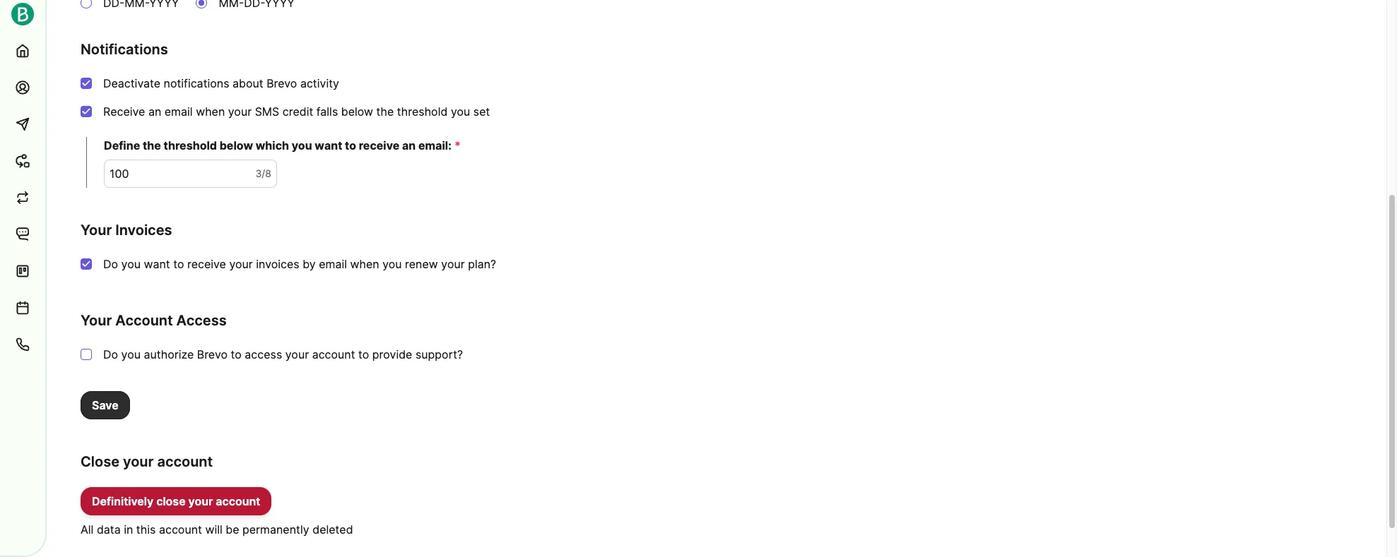 Task type: describe. For each thing, give the bounding box(es) containing it.
close
[[81, 454, 119, 471]]

your inside button
[[188, 495, 213, 509]]

to down receive an email when your sms credit falls below the threshold you set
[[345, 139, 356, 153]]

1 vertical spatial email
[[319, 257, 347, 271]]

do you authorize brevo to access your account to provide support?
[[103, 348, 463, 362]]

falls
[[316, 105, 338, 119]]

sms
[[255, 105, 279, 119]]

deactivate notifications about brevo activity
[[103, 76, 339, 90]]

your left the invoices
[[229, 257, 253, 271]]

definitively
[[92, 495, 154, 509]]

credit
[[283, 105, 313, 119]]

to left 'provide' at bottom left
[[358, 348, 369, 362]]

you right 'which'
[[292, 139, 312, 153]]

all data in this account will be permanently deleted
[[81, 523, 353, 537]]

3 / 8
[[255, 167, 271, 179]]

1 horizontal spatial threshold
[[397, 105, 448, 119]]

deleted
[[312, 523, 353, 537]]

define
[[104, 139, 140, 153]]

0 horizontal spatial threshold
[[164, 139, 217, 153]]

notifications
[[164, 76, 229, 90]]

which
[[256, 139, 289, 153]]

0 vertical spatial want
[[315, 139, 342, 153]]

8
[[265, 167, 271, 179]]

account up definitively close your account on the bottom of the page
[[157, 454, 213, 471]]

define the threshold below which you want to receive an email: *
[[104, 139, 461, 153]]

do you want to receive your invoices by email when you renew your plan?
[[103, 257, 496, 271]]

0 vertical spatial the
[[376, 105, 394, 119]]

notifications
[[81, 41, 168, 58]]

/
[[262, 167, 265, 179]]

brevo for your account access
[[197, 348, 228, 362]]

account
[[115, 312, 173, 329]]

your for your invoices
[[81, 222, 112, 239]]

save
[[92, 399, 118, 413]]

to left access
[[231, 348, 242, 362]]

receive
[[103, 105, 145, 119]]

you down account
[[121, 348, 141, 362]]

access
[[245, 348, 282, 362]]

save button
[[81, 391, 130, 420]]

you left set
[[451, 105, 470, 119]]

be
[[226, 523, 239, 537]]

support?
[[415, 348, 463, 362]]

provide
[[372, 348, 412, 362]]

account left 'provide' at bottom left
[[312, 348, 355, 362]]

do for account
[[103, 348, 118, 362]]

invoices
[[256, 257, 299, 271]]

your left sms
[[228, 105, 252, 119]]

*
[[454, 139, 461, 153]]



Task type: vqa. For each thing, say whether or not it's contained in the screenshot.
rightmost form
no



Task type: locate. For each thing, give the bounding box(es) containing it.
0 vertical spatial your
[[81, 222, 112, 239]]

0 vertical spatial when
[[196, 105, 225, 119]]

you left renew
[[382, 257, 402, 271]]

your
[[81, 222, 112, 239], [81, 312, 112, 329]]

renew
[[405, 257, 438, 271]]

email right by
[[319, 257, 347, 271]]

you down your invoices
[[121, 257, 141, 271]]

set
[[473, 105, 490, 119]]

0 horizontal spatial email
[[164, 105, 193, 119]]

2 your from the top
[[81, 312, 112, 329]]

authorize
[[144, 348, 194, 362]]

1 horizontal spatial email
[[319, 257, 347, 271]]

your
[[228, 105, 252, 119], [229, 257, 253, 271], [441, 257, 465, 271], [285, 348, 309, 362], [123, 454, 154, 471], [188, 495, 213, 509]]

when down deactivate notifications about brevo activity
[[196, 105, 225, 119]]

your for your account access
[[81, 312, 112, 329]]

brevo
[[266, 76, 297, 90], [197, 348, 228, 362]]

you
[[451, 105, 470, 119], [292, 139, 312, 153], [121, 257, 141, 271], [382, 257, 402, 271], [121, 348, 141, 362]]

want down falls
[[315, 139, 342, 153]]

0 vertical spatial threshold
[[397, 105, 448, 119]]

do for invoices
[[103, 257, 118, 271]]

permanently
[[242, 523, 309, 537]]

1 horizontal spatial receive
[[359, 139, 400, 153]]

close your account
[[81, 454, 213, 471]]

receive an email when your sms credit falls below the threshold you set
[[103, 105, 490, 119]]

1 vertical spatial when
[[350, 257, 379, 271]]

1 vertical spatial receive
[[187, 257, 226, 271]]

1 vertical spatial do
[[103, 348, 118, 362]]

below
[[341, 105, 373, 119], [220, 139, 253, 153]]

when
[[196, 105, 225, 119], [350, 257, 379, 271]]

an left email:
[[402, 139, 416, 153]]

1 vertical spatial below
[[220, 139, 253, 153]]

access
[[176, 312, 227, 329]]

plan?
[[468, 257, 496, 271]]

0 vertical spatial receive
[[359, 139, 400, 153]]

by
[[303, 257, 316, 271]]

0 vertical spatial below
[[341, 105, 373, 119]]

1 horizontal spatial when
[[350, 257, 379, 271]]

below left 'which'
[[220, 139, 253, 153]]

the right define
[[143, 139, 161, 153]]

do down account
[[103, 348, 118, 362]]

activity
[[300, 76, 339, 90]]

when right by
[[350, 257, 379, 271]]

0 horizontal spatial brevo
[[197, 348, 228, 362]]

0 horizontal spatial when
[[196, 105, 225, 119]]

close
[[156, 495, 186, 509]]

0 vertical spatial email
[[164, 105, 193, 119]]

the
[[376, 105, 394, 119], [143, 139, 161, 153]]

2 do from the top
[[103, 348, 118, 362]]

1 do from the top
[[103, 257, 118, 271]]

this
[[136, 523, 156, 537]]

deactivate
[[103, 76, 160, 90]]

1 horizontal spatial below
[[341, 105, 373, 119]]

do
[[103, 257, 118, 271], [103, 348, 118, 362]]

email:
[[418, 139, 451, 153]]

account down definitively close your account button
[[159, 523, 202, 537]]

your left invoices
[[81, 222, 112, 239]]

3
[[255, 167, 262, 179]]

account inside button
[[216, 495, 260, 509]]

the right falls
[[376, 105, 394, 119]]

about
[[232, 76, 263, 90]]

account up be
[[216, 495, 260, 509]]

your invoices
[[81, 222, 172, 239]]

1 vertical spatial threshold
[[164, 139, 217, 153]]

below right falls
[[341, 105, 373, 119]]

0 vertical spatial brevo
[[266, 76, 297, 90]]

to up access
[[173, 257, 184, 271]]

0 horizontal spatial want
[[144, 257, 170, 271]]

your right close
[[188, 495, 213, 509]]

brevo up sms
[[266, 76, 297, 90]]

threshold up email:
[[397, 105, 448, 119]]

your right access
[[285, 348, 309, 362]]

receive up access
[[187, 257, 226, 271]]

definitively close your account button
[[81, 488, 272, 516]]

0 vertical spatial do
[[103, 257, 118, 271]]

1 your from the top
[[81, 222, 112, 239]]

in
[[124, 523, 133, 537]]

1 vertical spatial your
[[81, 312, 112, 329]]

all
[[81, 523, 94, 537]]

brevo for notifications
[[266, 76, 297, 90]]

definitively close your account
[[92, 495, 260, 509]]

None text field
[[104, 160, 277, 188]]

1 horizontal spatial brevo
[[266, 76, 297, 90]]

email down notifications
[[164, 105, 193, 119]]

want down invoices
[[144, 257, 170, 271]]

1 horizontal spatial an
[[402, 139, 416, 153]]

do down your invoices
[[103, 257, 118, 271]]

0 horizontal spatial receive
[[187, 257, 226, 271]]

1 horizontal spatial want
[[315, 139, 342, 153]]

brevo down access
[[197, 348, 228, 362]]

receive left email:
[[359, 139, 400, 153]]

your left account
[[81, 312, 112, 329]]

1 vertical spatial brevo
[[197, 348, 228, 362]]

email
[[164, 105, 193, 119], [319, 257, 347, 271]]

1 vertical spatial want
[[144, 257, 170, 271]]

0 horizontal spatial the
[[143, 139, 161, 153]]

data
[[97, 523, 121, 537]]

will
[[205, 523, 222, 537]]

1 horizontal spatial the
[[376, 105, 394, 119]]

1 vertical spatial an
[[402, 139, 416, 153]]

an
[[148, 105, 161, 119], [402, 139, 416, 153]]

0 vertical spatial an
[[148, 105, 161, 119]]

to
[[345, 139, 356, 153], [173, 257, 184, 271], [231, 348, 242, 362], [358, 348, 369, 362]]

0 horizontal spatial below
[[220, 139, 253, 153]]

threshold down notifications
[[164, 139, 217, 153]]

your right "close"
[[123, 454, 154, 471]]

your account access
[[81, 312, 227, 329]]

an right receive
[[148, 105, 161, 119]]

want
[[315, 139, 342, 153], [144, 257, 170, 271]]

receive
[[359, 139, 400, 153], [187, 257, 226, 271]]

account
[[312, 348, 355, 362], [157, 454, 213, 471], [216, 495, 260, 509], [159, 523, 202, 537]]

your left plan?
[[441, 257, 465, 271]]

threshold
[[397, 105, 448, 119], [164, 139, 217, 153]]

0 horizontal spatial an
[[148, 105, 161, 119]]

invoices
[[115, 222, 172, 239]]

1 vertical spatial the
[[143, 139, 161, 153]]



